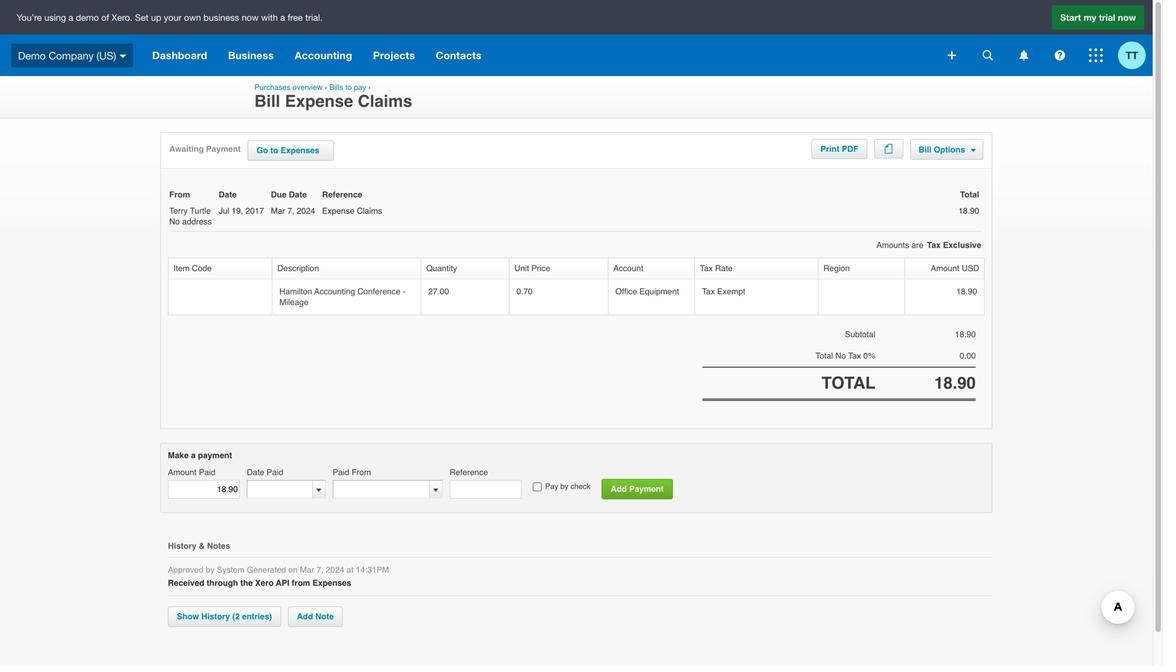 Task type: vqa. For each thing, say whether or not it's contained in the screenshot.
2024
yes



Task type: describe. For each thing, give the bounding box(es) containing it.
2 now from the left
[[1118, 12, 1136, 23]]

add payment link
[[602, 479, 673, 500]]

go to expenses
[[257, 146, 319, 155]]

pay
[[545, 483, 558, 491]]

1 horizontal spatial a
[[191, 451, 196, 461]]

0.70
[[516, 287, 533, 297]]

with
[[261, 12, 278, 23]]

18.90 up the 0.00 on the bottom right of page
[[955, 330, 976, 340]]

18.90 up exclusive on the top right
[[958, 206, 979, 216]]

from inside from terry turtle no address date jul 19, 2017 due date mar 7, 2024 reference expense claims
[[169, 190, 190, 200]]

Pay by check checkbox
[[533, 483, 542, 492]]

2024 inside approved by system generated on mar 7, 2024 at 14:31pm received through the xero api from expenses
[[326, 566, 344, 575]]

office equipment
[[615, 287, 679, 297]]

from
[[292, 579, 310, 588]]

business
[[203, 12, 239, 23]]

subtotal
[[845, 330, 875, 340]]

projects
[[373, 49, 415, 62]]

awaiting payment
[[169, 144, 241, 154]]

overview
[[293, 83, 323, 92]]

go to expenses link
[[248, 141, 334, 161]]

make a payment
[[168, 451, 232, 461]]

tax right are
[[927, 240, 941, 250]]

code
[[192, 264, 212, 273]]

claims inside purchases overview › bills to pay › bill expense claims
[[358, 92, 412, 111]]

hamilton
[[279, 287, 312, 297]]

note
[[315, 612, 334, 622]]

quantity
[[426, 264, 457, 273]]

paid for amount paid
[[199, 468, 215, 478]]

up
[[151, 12, 161, 23]]

hamilton accounting conference - mileage
[[279, 287, 405, 307]]

1 horizontal spatial date
[[247, 468, 264, 478]]

7, inside from terry turtle no address date jul 19, 2017 due date mar 7, 2024 reference expense claims
[[287, 206, 294, 216]]

add note link
[[288, 607, 343, 628]]

approved by system generated on mar 7, 2024 at 14:31pm received through the xero api from expenses
[[168, 566, 389, 588]]

set
[[135, 12, 148, 23]]

svg image inside the demo company (us) popup button
[[120, 55, 126, 58]]

tax left the exempt at top right
[[702, 287, 715, 297]]

are
[[911, 240, 923, 250]]

show
[[177, 612, 199, 622]]

(2
[[232, 612, 240, 622]]

trial.
[[305, 12, 322, 23]]

amount paid
[[168, 468, 215, 478]]

bill options
[[919, 145, 967, 155]]

contacts button
[[425, 35, 492, 76]]

entries)
[[242, 612, 272, 622]]

generated
[[247, 566, 286, 575]]

0%
[[863, 351, 875, 361]]

you're using a demo of xero. set up your own business now with a free trial.
[[17, 12, 322, 23]]

19,
[[232, 206, 243, 216]]

payment for add payment
[[629, 485, 664, 494]]

0 vertical spatial expenses
[[281, 146, 319, 155]]

amounts
[[876, 240, 909, 250]]

check
[[571, 483, 590, 491]]

1 horizontal spatial svg image
[[1089, 48, 1103, 62]]

price
[[531, 264, 550, 273]]

0 vertical spatial history
[[168, 542, 196, 551]]

0 horizontal spatial to
[[270, 146, 278, 155]]

0 horizontal spatial date
[[219, 190, 237, 200]]

your
[[164, 12, 181, 23]]

by for approved
[[206, 566, 215, 575]]

2017
[[245, 206, 264, 216]]

tt
[[1126, 49, 1138, 62]]

demo
[[76, 12, 99, 23]]

through
[[207, 579, 238, 588]]

go
[[257, 146, 268, 155]]

demo company (us)
[[18, 49, 116, 61]]

purchases
[[254, 83, 290, 92]]

-
[[403, 287, 405, 297]]

reference inside from terry turtle no address date jul 19, 2017 due date mar 7, 2024 reference expense claims
[[322, 190, 362, 200]]

my
[[1084, 12, 1096, 23]]

total 18.90
[[958, 190, 979, 216]]

to inside purchases overview › bills to pay › bill expense claims
[[345, 83, 352, 92]]

bills to pay link
[[329, 83, 366, 92]]

business
[[228, 49, 274, 62]]

account
[[613, 264, 643, 273]]

&
[[199, 542, 205, 551]]

tax rate
[[700, 264, 733, 273]]

amount for amount paid
[[168, 468, 197, 478]]

paid for date paid
[[267, 468, 283, 478]]

pdf
[[842, 144, 858, 154]]

2 horizontal spatial date
[[289, 190, 307, 200]]

history & notes
[[168, 542, 230, 551]]

using
[[44, 12, 66, 23]]

14:31pm
[[356, 566, 389, 575]]

terry
[[169, 206, 188, 216]]

item
[[173, 264, 190, 273]]

api
[[276, 579, 289, 588]]

region
[[823, 264, 850, 273]]

due
[[271, 190, 287, 200]]

item code
[[173, 264, 212, 273]]

xero.
[[112, 12, 132, 23]]

pay by check
[[545, 483, 590, 491]]

mileage
[[279, 298, 308, 307]]

1 vertical spatial reference
[[450, 468, 488, 478]]

Reference text field
[[450, 481, 522, 499]]

print pdf
[[820, 144, 858, 154]]

of
[[101, 12, 109, 23]]

total for total 18.90
[[960, 190, 979, 200]]

you're
[[17, 12, 42, 23]]

(us)
[[96, 49, 116, 61]]

print
[[820, 144, 839, 154]]

expense inside purchases overview › bills to pay › bill expense claims
[[285, 92, 353, 111]]

dashboard link
[[142, 35, 218, 76]]

add for add note
[[297, 612, 313, 622]]

turtle
[[190, 206, 211, 216]]

unit price
[[514, 264, 550, 273]]

demo company (us) button
[[0, 35, 142, 76]]



Task type: locate. For each thing, give the bounding box(es) containing it.
total down options
[[960, 190, 979, 200]]

conference
[[357, 287, 400, 297]]

no up total
[[835, 351, 846, 361]]

a
[[68, 12, 73, 23], [280, 12, 285, 23], [191, 451, 196, 461]]

svg image left "tt"
[[1089, 48, 1103, 62]]

0 horizontal spatial no
[[169, 217, 180, 227]]

1 horizontal spatial bill
[[919, 145, 931, 155]]

1 horizontal spatial total
[[960, 190, 979, 200]]

1 vertical spatial history
[[201, 612, 230, 622]]

1 horizontal spatial history
[[201, 612, 230, 622]]

purchases overview link
[[254, 83, 323, 92]]

from terry turtle no address date jul 19, 2017 due date mar 7, 2024 reference expense claims
[[169, 190, 382, 227]]

1 vertical spatial amount
[[168, 468, 197, 478]]

1 horizontal spatial reference
[[450, 468, 488, 478]]

address
[[182, 217, 212, 227]]

mar inside from terry turtle no address date jul 19, 2017 due date mar 7, 2024 reference expense claims
[[271, 206, 285, 216]]

1 horizontal spatial from
[[352, 468, 371, 478]]

mar down the due
[[271, 206, 285, 216]]

7, right the 2017
[[287, 206, 294, 216]]

Date Paid text field
[[247, 481, 313, 499]]

Amount Paid text field
[[168, 481, 240, 499]]

total for total no tax 0%
[[816, 351, 833, 361]]

by up through
[[206, 566, 215, 575]]

no inside from terry turtle no address date jul 19, 2017 due date mar 7, 2024 reference expense claims
[[169, 217, 180, 227]]

None text field
[[333, 481, 430, 499]]

expenses inside approved by system generated on mar 7, 2024 at 14:31pm received through the xero api from expenses
[[313, 579, 351, 588]]

purchases overview › bills to pay › bill expense claims
[[254, 83, 412, 111]]

to right go
[[270, 146, 278, 155]]

2024
[[297, 206, 315, 216], [326, 566, 344, 575]]

1 horizontal spatial amount
[[931, 264, 959, 273]]

0 vertical spatial 7,
[[287, 206, 294, 216]]

payment for awaiting payment
[[206, 144, 241, 154]]

add for add payment
[[611, 485, 627, 494]]

tax left rate
[[700, 264, 713, 273]]

0 horizontal spatial reference
[[322, 190, 362, 200]]

notes
[[207, 542, 230, 551]]

1 vertical spatial to
[[270, 146, 278, 155]]

1 horizontal spatial 7,
[[317, 566, 323, 575]]

description
[[277, 264, 319, 273]]

amounts are tax exclusive
[[876, 240, 981, 250]]

0 horizontal spatial payment
[[206, 144, 241, 154]]

mar inside approved by system generated on mar 7, 2024 at 14:31pm received through the xero api from expenses
[[300, 566, 314, 575]]

1 horizontal spatial 2024
[[326, 566, 344, 575]]

0 horizontal spatial history
[[168, 542, 196, 551]]

0 vertical spatial add
[[611, 485, 627, 494]]

› left bills
[[325, 83, 327, 92]]

1 vertical spatial 2024
[[326, 566, 344, 575]]

now left with
[[242, 12, 259, 23]]

payment right awaiting
[[206, 144, 241, 154]]

1 horizontal spatial no
[[835, 351, 846, 361]]

system
[[217, 566, 245, 575]]

exclusive
[[943, 240, 981, 250]]

total no tax 0%
[[816, 351, 875, 361]]

amount down make on the left bottom of page
[[168, 468, 197, 478]]

1 vertical spatial by
[[206, 566, 215, 575]]

3 paid from the left
[[333, 468, 349, 478]]

0 vertical spatial total
[[960, 190, 979, 200]]

show history (2 entries) link
[[168, 607, 281, 628]]

banner
[[0, 0, 1153, 76]]

2 horizontal spatial a
[[280, 12, 285, 23]]

1 horizontal spatial to
[[345, 83, 352, 92]]

2024 left at
[[326, 566, 344, 575]]

2 › from the left
[[368, 83, 371, 92]]

by for pay
[[560, 483, 568, 491]]

amount for amount usd
[[931, 264, 959, 273]]

1 horizontal spatial mar
[[300, 566, 314, 575]]

from
[[169, 190, 190, 200], [352, 468, 371, 478]]

history left (2
[[201, 612, 230, 622]]

bill
[[254, 92, 280, 111], [919, 145, 931, 155]]

› right "pay"
[[368, 83, 371, 92]]

trial
[[1099, 12, 1115, 23]]

7, inside approved by system generated on mar 7, 2024 at 14:31pm received through the xero api from expenses
[[317, 566, 323, 575]]

0 vertical spatial expense
[[285, 92, 353, 111]]

now right trial
[[1118, 12, 1136, 23]]

by
[[560, 483, 568, 491], [206, 566, 215, 575]]

1 horizontal spatial by
[[560, 483, 568, 491]]

1 vertical spatial claims
[[357, 206, 382, 216]]

company
[[49, 49, 94, 61]]

accounting up bills
[[295, 49, 352, 62]]

2024 right the 2017
[[297, 206, 315, 216]]

0 horizontal spatial a
[[68, 12, 73, 23]]

jul
[[219, 206, 229, 216]]

start my trial now
[[1060, 12, 1136, 23]]

0 horizontal spatial 2024
[[297, 206, 315, 216]]

office
[[615, 287, 637, 297]]

xero
[[255, 579, 274, 588]]

claims inside from terry turtle no address date jul 19, 2017 due date mar 7, 2024 reference expense claims
[[357, 206, 382, 216]]

1 now from the left
[[242, 12, 259, 23]]

accounting inside hamilton accounting conference - mileage
[[314, 287, 355, 297]]

dashboard
[[152, 49, 207, 62]]

1 vertical spatial mar
[[300, 566, 314, 575]]

0 vertical spatial payment
[[206, 144, 241, 154]]

1 vertical spatial payment
[[629, 485, 664, 494]]

add payment
[[611, 485, 664, 494]]

payment
[[198, 451, 232, 461]]

date right the due
[[289, 190, 307, 200]]

exempt
[[717, 287, 745, 297]]

add note
[[297, 612, 334, 622]]

date paid
[[247, 468, 283, 478]]

expenses
[[281, 146, 319, 155], [313, 579, 351, 588]]

1 › from the left
[[325, 83, 327, 92]]

1 horizontal spatial add
[[611, 485, 627, 494]]

demo
[[18, 49, 46, 61]]

paid
[[199, 468, 215, 478], [267, 468, 283, 478], [333, 468, 349, 478]]

accounting right hamilton
[[314, 287, 355, 297]]

0 horizontal spatial ›
[[325, 83, 327, 92]]

0.00
[[960, 351, 976, 361]]

svg image
[[1089, 48, 1103, 62], [1055, 50, 1065, 61]]

0 horizontal spatial now
[[242, 12, 259, 23]]

1 vertical spatial add
[[297, 612, 313, 622]]

0 horizontal spatial total
[[816, 351, 833, 361]]

1 vertical spatial total
[[816, 351, 833, 361]]

0 horizontal spatial paid
[[199, 468, 215, 478]]

1 horizontal spatial now
[[1118, 12, 1136, 23]]

0 vertical spatial to
[[345, 83, 352, 92]]

projects button
[[363, 35, 425, 76]]

pay
[[354, 83, 366, 92]]

tax left 0%
[[848, 351, 861, 361]]

equipment
[[639, 287, 679, 297]]

1 horizontal spatial ›
[[368, 83, 371, 92]]

18.90 down usd
[[956, 287, 977, 297]]

1 vertical spatial expenses
[[313, 579, 351, 588]]

awaiting
[[169, 144, 204, 154]]

bill left 'overview'
[[254, 92, 280, 111]]

usd
[[962, 264, 979, 273]]

a right make on the left bottom of page
[[191, 451, 196, 461]]

business button
[[218, 35, 284, 76]]

18.90 down the 0.00 on the bottom right of page
[[934, 374, 976, 393]]

2 paid from the left
[[267, 468, 283, 478]]

1 vertical spatial from
[[352, 468, 371, 478]]

27.00
[[428, 287, 449, 297]]

add left note at the left of the page
[[297, 612, 313, 622]]

0 vertical spatial no
[[169, 217, 180, 227]]

start
[[1060, 12, 1081, 23]]

0 vertical spatial reference
[[322, 190, 362, 200]]

total up total
[[816, 351, 833, 361]]

accounting inside popup button
[[295, 49, 352, 62]]

reference
[[322, 190, 362, 200], [450, 468, 488, 478]]

1 vertical spatial expense
[[322, 206, 354, 216]]

payment
[[206, 144, 241, 154], [629, 485, 664, 494]]

svg image down start
[[1055, 50, 1065, 61]]

0 vertical spatial amount
[[931, 264, 959, 273]]

by right pay on the left bottom
[[560, 483, 568, 491]]

no down terry
[[169, 217, 180, 227]]

to left "pay"
[[345, 83, 352, 92]]

a left free
[[280, 12, 285, 23]]

reference right the due
[[322, 190, 362, 200]]

expenses down at
[[313, 579, 351, 588]]

0 vertical spatial by
[[560, 483, 568, 491]]

expense inside from terry turtle no address date jul 19, 2017 due date mar 7, 2024 reference expense claims
[[322, 206, 354, 216]]

0 horizontal spatial mar
[[271, 206, 285, 216]]

0 horizontal spatial svg image
[[1055, 50, 1065, 61]]

banner containing dashboard
[[0, 0, 1153, 76]]

expenses right go
[[281, 146, 319, 155]]

the
[[240, 579, 253, 588]]

date up jul
[[219, 190, 237, 200]]

svg image
[[983, 50, 993, 61], [1019, 50, 1028, 61], [948, 51, 956, 60], [120, 55, 126, 58]]

at
[[347, 566, 354, 575]]

1 horizontal spatial paid
[[267, 468, 283, 478]]

on
[[288, 566, 298, 575]]

1 vertical spatial bill
[[919, 145, 931, 155]]

total
[[822, 374, 875, 393]]

mar
[[271, 206, 285, 216], [300, 566, 314, 575]]

›
[[325, 83, 327, 92], [368, 83, 371, 92]]

0 horizontal spatial add
[[297, 612, 313, 622]]

amount usd
[[931, 264, 979, 273]]

0 vertical spatial accounting
[[295, 49, 352, 62]]

0 horizontal spatial amount
[[168, 468, 197, 478]]

0 vertical spatial 2024
[[297, 206, 315, 216]]

by inside approved by system generated on mar 7, 2024 at 14:31pm received through the xero api from expenses
[[206, 566, 215, 575]]

1 vertical spatial 7,
[[317, 566, 323, 575]]

total inside total 18.90
[[960, 190, 979, 200]]

add right check
[[611, 485, 627, 494]]

now
[[242, 12, 259, 23], [1118, 12, 1136, 23]]

2024 inside from terry turtle no address date jul 19, 2017 due date mar 7, 2024 reference expense claims
[[297, 206, 315, 216]]

1 horizontal spatial payment
[[629, 485, 664, 494]]

bills
[[329, 83, 343, 92]]

0 horizontal spatial 7,
[[287, 206, 294, 216]]

1 vertical spatial no
[[835, 351, 846, 361]]

amount left usd
[[931, 264, 959, 273]]

amount
[[931, 264, 959, 273], [168, 468, 197, 478]]

contacts
[[436, 49, 482, 62]]

0 vertical spatial claims
[[358, 92, 412, 111]]

mar right on
[[300, 566, 314, 575]]

approved
[[168, 566, 203, 575]]

free
[[288, 12, 303, 23]]

0 horizontal spatial bill
[[254, 92, 280, 111]]

0 horizontal spatial by
[[206, 566, 215, 575]]

bill inside purchases overview › bills to pay › bill expense claims
[[254, 92, 280, 111]]

payment right check
[[629, 485, 664, 494]]

tax exempt
[[702, 287, 745, 297]]

1 paid from the left
[[199, 468, 215, 478]]

bill left options
[[919, 145, 931, 155]]

0 vertical spatial from
[[169, 190, 190, 200]]

0 horizontal spatial from
[[169, 190, 190, 200]]

2 horizontal spatial paid
[[333, 468, 349, 478]]

claims
[[358, 92, 412, 111], [357, 206, 382, 216]]

make
[[168, 451, 189, 461]]

reference up reference text box
[[450, 468, 488, 478]]

18.90
[[958, 206, 979, 216], [956, 287, 977, 297], [955, 330, 976, 340], [934, 374, 976, 393]]

7, right on
[[317, 566, 323, 575]]

unit
[[514, 264, 529, 273]]

date up 'date paid' text box
[[247, 468, 264, 478]]

0 vertical spatial bill
[[254, 92, 280, 111]]

a right using
[[68, 12, 73, 23]]

history
[[168, 542, 196, 551], [201, 612, 230, 622]]

0 vertical spatial mar
[[271, 206, 285, 216]]

1 vertical spatial accounting
[[314, 287, 355, 297]]

history left the &
[[168, 542, 196, 551]]



